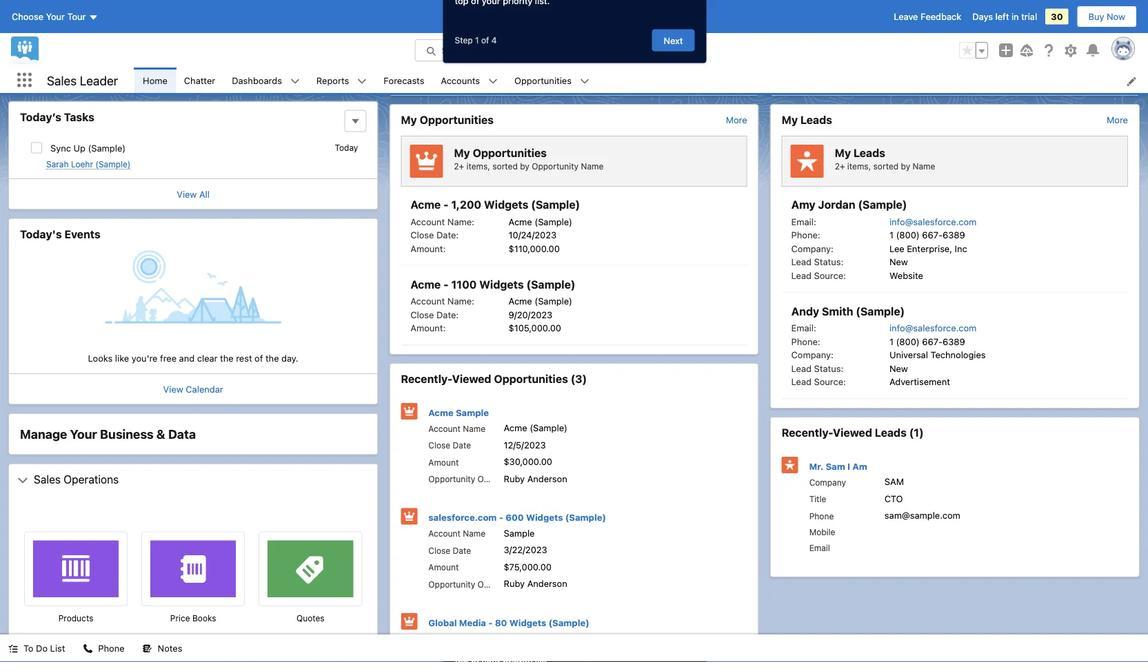 Task type: locate. For each thing, give the bounding box(es) containing it.
sample down recently-viewed opportunities (3)
[[456, 408, 489, 418]]

1 items, from the left
[[467, 161, 490, 171]]

your left the 'tour'
[[46, 11, 65, 22]]

acme left 1,200
[[411, 198, 441, 211]]

0 vertical spatial company:
[[791, 243, 834, 254]]

phone: down amy
[[791, 230, 820, 240]]

and
[[179, 353, 195, 364]]

close date down global media - 80 widgets (sample)
[[428, 651, 471, 661]]

close date for salesforce.com
[[428, 546, 471, 556]]

2+ inside my opportunities 2+ items, sorted by opportunity name
[[454, 161, 464, 171]]

name for salesforce.com - 600 widgets (sample)
[[463, 529, 486, 539]]

by up amy jordan (sample)
[[901, 161, 910, 171]]

text default image right list
[[83, 644, 93, 654]]

items, up 1,200
[[467, 161, 490, 171]]

667-
[[922, 230, 943, 240], [922, 337, 943, 347]]

0 vertical spatial global
[[428, 618, 457, 628]]

name: for 1100
[[447, 296, 474, 307]]

date:
[[437, 230, 459, 240], [437, 310, 459, 320]]

media for -
[[459, 618, 486, 628]]

1 for andy smith (sample)
[[890, 337, 894, 347]]

company:
[[791, 243, 834, 254], [791, 350, 834, 360]]

acme (sample)
[[509, 217, 572, 227], [509, 296, 572, 307], [504, 423, 567, 433]]

1 (800) 667-6389 for andy smith (sample)
[[890, 337, 965, 347]]

date: for 1100
[[437, 310, 459, 320]]

1 status: from the top
[[814, 257, 844, 267]]

standard product2 image
[[53, 541, 99, 592]]

name inside my leads 2+ items, sorted by name
[[913, 161, 935, 171]]

1 right step
[[475, 36, 479, 45]]

text default image inside reports list item
[[357, 76, 367, 86]]

2 info@salesforce.com link from the top
[[890, 323, 977, 333]]

date: down 1100
[[437, 310, 459, 320]]

0 horizontal spatial by
[[520, 161, 529, 171]]

my inside my opportunities 2+ items, sorted by opportunity name
[[454, 146, 470, 159]]

6389 up technologies
[[943, 337, 965, 347]]

media for (sample)
[[533, 633, 558, 644]]

amy jordan (sample)
[[791, 198, 907, 211]]

your for choose
[[46, 11, 65, 22]]

dashboards link
[[224, 68, 290, 93]]

1 6389 from the top
[[943, 230, 965, 240]]

0 vertical spatial 1
[[475, 36, 479, 45]]

2 vertical spatial close date
[[428, 651, 471, 661]]

more link
[[726, 114, 747, 125], [1107, 114, 1128, 125]]

1 vertical spatial email:
[[791, 323, 816, 333]]

1 sorted from the left
[[493, 161, 518, 171]]

my leads link
[[782, 113, 832, 127]]

widgets right 1100
[[479, 278, 524, 291]]

amount
[[428, 458, 459, 468], [428, 563, 459, 573]]

my inside my leads 2+ items, sorted by name
[[835, 146, 851, 159]]

1 horizontal spatial recently-
[[782, 427, 833, 440]]

0 vertical spatial new
[[890, 257, 908, 267]]

of right as
[[267, 72, 275, 82]]

0 vertical spatial date
[[453, 441, 471, 451]]

sync up (sample) link
[[50, 143, 126, 153]]

today's
[[20, 110, 61, 123]]

step
[[455, 36, 473, 45]]

0 horizontal spatial media
[[459, 618, 486, 628]]

text default image left the notes
[[142, 644, 152, 654]]

1 vertical spatial name:
[[447, 296, 474, 307]]

the left rest in the bottom of the page
[[220, 353, 234, 364]]

reports list item
[[308, 68, 375, 93]]

text default image inside phone button
[[83, 644, 93, 654]]

0 vertical spatial viewed
[[452, 373, 491, 386]]

1 horizontal spatial your
[[70, 427, 97, 442]]

text default image inside 'to do list' button
[[8, 644, 18, 654]]

account name down global media - 80 widgets (sample)
[[428, 634, 486, 644]]

all
[[199, 189, 210, 199]]

sarah loehr (sample) link
[[46, 159, 131, 170]]

sales
[[47, 73, 77, 88], [34, 473, 61, 486]]

1,200
[[451, 198, 481, 211]]

widgets right 1,200
[[484, 198, 529, 211]]

1 vertical spatial anderson
[[527, 579, 567, 589]]

sorted inside my opportunities 2+ items, sorted by opportunity name
[[493, 161, 518, 171]]

close for acme - 1,200 widgets (sample)
[[411, 230, 434, 240]]

info@salesforce.com link up 'enterprise,'
[[890, 217, 977, 227]]

(800) for andy smith (sample)
[[896, 337, 920, 347]]

close for acme - 1100 widgets (sample)
[[411, 310, 434, 320]]

acme (sample) up 10/24/2023
[[509, 217, 572, 227]]

2 name: from the top
[[447, 296, 474, 307]]

your right manage
[[70, 427, 97, 442]]

company: down andy on the right top of the page
[[791, 350, 834, 360]]

2 lead source: from the top
[[791, 377, 846, 387]]

0 vertical spatial close date:
[[411, 230, 459, 240]]

1 horizontal spatial 2+
[[835, 161, 845, 171]]

1 horizontal spatial media
[[533, 633, 558, 644]]

close
[[411, 230, 434, 240], [411, 310, 434, 320], [428, 441, 450, 451], [428, 546, 450, 556], [428, 651, 450, 661]]

choose your tour
[[12, 11, 86, 22]]

text default image for dashboards
[[290, 76, 300, 86]]

1 vertical spatial 667-
[[922, 337, 943, 347]]

2+ up jordan
[[835, 161, 845, 171]]

1 account name: from the top
[[411, 217, 474, 227]]

2 owner from the top
[[478, 580, 503, 590]]

email: down amy
[[791, 217, 816, 227]]

by up the acme - 1,200 widgets (sample)
[[520, 161, 529, 171]]

1 vertical spatial amount:
[[411, 323, 446, 333]]

account for acme - 1,200 widgets (sample)
[[411, 217, 445, 227]]

0 horizontal spatial items,
[[467, 161, 490, 171]]

0 vertical spatial anderson
[[527, 474, 567, 484]]

1 horizontal spatial by
[[901, 161, 910, 171]]

1 date: from the top
[[437, 230, 459, 240]]

1 vertical spatial 1
[[890, 230, 894, 240]]

sam
[[826, 461, 845, 472]]

1 vertical spatial close date:
[[411, 310, 459, 320]]

mobile email
[[809, 528, 835, 553]]

manage your business & data
[[20, 427, 196, 442]]

of
[[481, 36, 489, 45], [267, 72, 275, 82], [255, 353, 263, 364]]

phone: down andy on the right top of the page
[[791, 337, 820, 347]]

your inside popup button
[[46, 11, 65, 22]]

2 close date: from the top
[[411, 310, 459, 320]]

1 horizontal spatial more
[[1107, 114, 1128, 125]]

standard order image
[[171, 653, 216, 663]]

0 vertical spatial recently-
[[401, 373, 452, 386]]

global for global media - 80 widgets (sample)
[[428, 618, 457, 628]]

1 horizontal spatial the
[[265, 353, 279, 364]]

1 horizontal spatial viewed
[[833, 427, 872, 440]]

2 date from the top
[[453, 546, 471, 556]]

close date: down 1100
[[411, 310, 459, 320]]

2 amount from the top
[[428, 563, 459, 573]]

items, inside my leads 2+ items, sorted by name
[[847, 161, 871, 171]]

2 2+ from the left
[[835, 161, 845, 171]]

2 by from the left
[[901, 161, 910, 171]]

2 ruby from the top
[[504, 579, 525, 589]]

1 view report from the left
[[20, 72, 71, 82]]

recently- up the acme sample
[[401, 373, 452, 386]]

1 vertical spatial info@salesforce.com link
[[890, 323, 977, 333]]

1 vertical spatial source:
[[814, 377, 846, 387]]

1 (800) 667-6389 up universal technologies at bottom
[[890, 337, 965, 347]]

you're
[[132, 353, 158, 364]]

2 company: from the top
[[791, 350, 834, 360]]

sales inside dropdown button
[[34, 473, 61, 486]]

opportunity owner ruby anderson down $30,000.00
[[428, 474, 567, 484]]

0 vertical spatial (800)
[[896, 230, 920, 240]]

email: down andy on the right top of the page
[[791, 323, 816, 333]]

account name for global
[[428, 634, 486, 644]]

1 inside next dialog
[[475, 36, 479, 45]]

quotes button
[[259, 613, 362, 625]]

6389 up inc
[[943, 230, 965, 240]]

more
[[726, 114, 747, 125], [1107, 114, 1128, 125]]

more for acme - 1,200 widgets (sample)
[[726, 114, 747, 125]]

0 vertical spatial sales
[[47, 73, 77, 88]]

1 info@salesforce.com link from the top
[[890, 217, 977, 227]]

global
[[428, 618, 457, 628], [504, 633, 530, 644]]

text default image left to
[[8, 644, 18, 654]]

new down 'lee' at right
[[890, 257, 908, 267]]

0 horizontal spatial view report link
[[20, 70, 71, 84]]

1 by from the left
[[520, 161, 529, 171]]

items, inside my opportunities 2+ items, sorted by opportunity name
[[467, 161, 490, 171]]

1 horizontal spatial text default image
[[142, 644, 152, 654]]

sales up today's tasks
[[47, 73, 77, 88]]

1 close date from the top
[[428, 441, 471, 451]]

ruby for $30,000.00
[[504, 474, 525, 484]]

standard contract image
[[53, 653, 99, 663]]

standard forecasting3 image
[[288, 653, 333, 663]]

0 vertical spatial of
[[481, 36, 489, 45]]

0 horizontal spatial more
[[726, 114, 747, 125]]

0 vertical spatial date:
[[437, 230, 459, 240]]

2:​53
[[328, 72, 346, 82]]

phone up the mobile
[[809, 512, 834, 521]]

2 close date from the top
[[428, 546, 471, 556]]

enterprise,
[[907, 243, 952, 254]]

account name: down 1,200
[[411, 217, 474, 227]]

global down global media - 80 widgets (sample)
[[504, 633, 530, 644]]

acme (sample) up 9/20/2023
[[509, 296, 572, 307]]

forecasts
[[384, 75, 424, 85]]

lead source: for amy
[[791, 270, 846, 281]]

account name down the acme sample
[[428, 424, 486, 434]]

account name down salesforce.com on the left bottom of page
[[428, 529, 486, 539]]

standard pricebook2 image
[[171, 541, 216, 592]]

0 vertical spatial lead status:
[[791, 257, 844, 267]]

0 vertical spatial lead source:
[[791, 270, 846, 281]]

0 vertical spatial info@salesforce.com
[[890, 217, 977, 227]]

ruby
[[504, 474, 525, 484], [504, 579, 525, 589]]

to
[[23, 644, 33, 654]]

date down global media - 80 widgets (sample)
[[453, 651, 471, 661]]

667- up universal technologies at bottom
[[922, 337, 943, 347]]

text default image inside dashboards list item
[[290, 76, 300, 86]]

view report down "search..."
[[401, 72, 452, 82]]

1 date from the top
[[453, 441, 471, 451]]

phone down products button
[[98, 644, 125, 654]]

&
[[156, 427, 165, 442]]

0 horizontal spatial the
[[220, 353, 234, 364]]

2 status: from the top
[[814, 363, 844, 374]]

phone button
[[75, 635, 133, 663]]

list containing home
[[135, 68, 1148, 93]]

anderson
[[527, 474, 567, 484], [527, 579, 567, 589]]

1 company: from the top
[[791, 243, 834, 254]]

0 horizontal spatial recently-
[[401, 373, 452, 386]]

acme (sample) up 12/5/2023 in the bottom of the page
[[504, 423, 567, 433]]

667- up 'enterprise,'
[[922, 230, 943, 240]]

trial
[[1021, 11, 1037, 22]]

acme left 1100
[[411, 278, 441, 291]]

1 up universal
[[890, 337, 894, 347]]

2 items, from the left
[[847, 161, 871, 171]]

1 vertical spatial opportunity owner ruby anderson
[[428, 579, 567, 590]]

items, for opportunities
[[467, 161, 490, 171]]

2 new from the top
[[890, 363, 908, 374]]

1 info@salesforce.com from the top
[[890, 217, 977, 227]]

list
[[135, 68, 1148, 93]]

0 vertical spatial 667-
[[922, 230, 943, 240]]

text default image for notes
[[142, 644, 152, 654]]

lead status: up andy on the right top of the page
[[791, 257, 844, 267]]

2 vertical spatial acme (sample)
[[504, 423, 567, 433]]

phone: for andy
[[791, 337, 820, 347]]

status: down smith at right top
[[814, 363, 844, 374]]

ruby down $75,000.00
[[504, 579, 525, 589]]

2 phone: from the top
[[791, 337, 820, 347]]

0 vertical spatial 1 (800) 667-6389
[[890, 230, 965, 240]]

my for my leads 2+ items, sorted by name
[[835, 146, 851, 159]]

0 horizontal spatial text default image
[[8, 644, 18, 654]]

universal technologies
[[890, 350, 986, 360]]

left
[[995, 11, 1009, 22]]

2 account name from the top
[[428, 529, 486, 539]]

1 vertical spatial ruby
[[504, 579, 525, 589]]

close date:
[[411, 230, 459, 240], [411, 310, 459, 320]]

0 horizontal spatial report
[[43, 72, 71, 82]]

by inside my leads 2+ items, sorted by name
[[901, 161, 910, 171]]

text default image inside the notes "button"
[[142, 644, 152, 654]]

0 vertical spatial media
[[459, 618, 486, 628]]

(sample)
[[88, 143, 126, 153], [95, 159, 131, 169], [531, 198, 580, 211], [858, 198, 907, 211], [535, 217, 572, 227], [526, 278, 575, 291], [535, 296, 572, 307], [856, 305, 905, 318], [530, 423, 567, 433], [565, 513, 606, 523], [549, 618, 589, 628], [561, 633, 598, 644]]

global left 80
[[428, 618, 457, 628]]

info@salesforce.com up 'enterprise,'
[[890, 217, 977, 227]]

opportunity inside my opportunities 2+ items, sorted by opportunity name
[[532, 161, 579, 171]]

1 vertical spatial (800)
[[896, 337, 920, 347]]

0 horizontal spatial of
[[255, 353, 263, 364]]

1 horizontal spatial global
[[504, 633, 530, 644]]

2 date: from the top
[[437, 310, 459, 320]]

2 more link from the left
[[1107, 114, 1128, 125]]

acme - 1,200 widgets (sample)
[[411, 198, 580, 211]]

source: up recently-viewed leads (1)
[[814, 377, 846, 387]]

media
[[459, 618, 486, 628], [533, 633, 558, 644]]

amount: for acme - 1,200 widgets (sample)
[[411, 243, 446, 254]]

list
[[50, 644, 65, 654]]

anderson for $75,000.00
[[527, 579, 567, 589]]

2 opportunity owner ruby anderson from the top
[[428, 579, 567, 590]]

salesforce.com - 600 widgets (sample)
[[428, 513, 606, 523]]

account name: for 1100
[[411, 296, 474, 307]]

owner up salesforce.com - 600 widgets (sample)
[[478, 475, 503, 484]]

2 view report from the left
[[401, 72, 452, 82]]

1 more from the left
[[726, 114, 747, 125]]

2 info@salesforce.com from the top
[[890, 323, 977, 333]]

leads inside my leads 2+ items, sorted by name
[[854, 146, 885, 159]]

price books button
[[141, 613, 245, 625]]

media up "1/4/2024"
[[533, 633, 558, 644]]

company: for andy
[[791, 350, 834, 360]]

close date: for 1,200
[[411, 230, 459, 240]]

1 vertical spatial lead status:
[[791, 363, 844, 374]]

new
[[890, 257, 908, 267], [890, 363, 908, 374]]

1 1 (800) 667-6389 from the top
[[890, 230, 965, 240]]

2 vertical spatial 1
[[890, 337, 894, 347]]

1 vertical spatial info@salesforce.com
[[890, 323, 977, 333]]

0 vertical spatial your
[[46, 11, 65, 22]]

date: for 1,200
[[437, 230, 459, 240]]

by inside my opportunities 2+ items, sorted by opportunity name
[[520, 161, 529, 171]]

opportunity owner ruby anderson down $75,000.00
[[428, 579, 567, 590]]

2 sorted from the left
[[873, 161, 899, 171]]

3 date from the top
[[453, 651, 471, 661]]

1 account name from the top
[[428, 424, 486, 434]]

0 vertical spatial opportunity
[[532, 161, 579, 171]]

2 more from the left
[[1107, 114, 1128, 125]]

2 amount: from the top
[[411, 323, 446, 333]]

1 horizontal spatial sample
[[504, 528, 535, 539]]

recently- for recently-viewed leads (1)
[[782, 427, 833, 440]]

amount for acme
[[428, 458, 459, 468]]

0 vertical spatial account name:
[[411, 217, 474, 227]]

name
[[581, 161, 604, 171], [913, 161, 935, 171], [463, 424, 486, 434], [463, 529, 486, 539], [463, 634, 486, 644]]

1 horizontal spatial items,
[[847, 161, 871, 171]]

2 horizontal spatial of
[[481, 36, 489, 45]]

0 horizontal spatial sorted
[[493, 161, 518, 171]]

my leads 2+ items, sorted by name
[[835, 146, 935, 171]]

1 vertical spatial company:
[[791, 350, 834, 360]]

(800) for amy jordan (sample)
[[896, 230, 920, 240]]

sorted up amy jordan (sample)
[[873, 161, 899, 171]]

3 close date from the top
[[428, 651, 471, 661]]

group
[[959, 42, 988, 59]]

days
[[972, 11, 993, 22]]

as of yesterday at 2:​53 pm
[[255, 72, 361, 82]]

sales left operations
[[34, 473, 61, 486]]

1 owner from the top
[[478, 475, 503, 484]]

text default image down search... button
[[580, 76, 590, 86]]

1 phone: from the top
[[791, 230, 820, 240]]

0 horizontal spatial viewed
[[452, 373, 491, 386]]

status: up smith at right top
[[814, 257, 844, 267]]

- left 1100
[[443, 278, 449, 291]]

0 vertical spatial owner
[[478, 475, 503, 484]]

name: down 1100
[[447, 296, 474, 307]]

3 account name from the top
[[428, 634, 486, 644]]

acme (sample) for acme - 1100 widgets (sample)
[[509, 296, 572, 307]]

1 amount: from the top
[[411, 243, 446, 254]]

1 vertical spatial status:
[[814, 363, 844, 374]]

0 vertical spatial source:
[[814, 270, 846, 281]]

1 lead from the top
[[791, 257, 812, 267]]

items, for leads
[[847, 161, 871, 171]]

1 horizontal spatial report
[[423, 72, 452, 82]]

1 667- from the top
[[922, 230, 943, 240]]

1 vertical spatial your
[[70, 427, 97, 442]]

2 (800) from the top
[[896, 337, 920, 347]]

1 anderson from the top
[[527, 474, 567, 484]]

forecasts link
[[375, 68, 433, 93]]

1 horizontal spatial view report
[[401, 72, 452, 82]]

1 vertical spatial viewed
[[833, 427, 872, 440]]

operations
[[64, 473, 119, 486]]

account for acme sample
[[428, 424, 461, 434]]

0 vertical spatial 6389
[[943, 230, 965, 240]]

1 more link from the left
[[726, 114, 747, 125]]

1 vertical spatial owner
[[478, 580, 503, 590]]

1 email: from the top
[[791, 217, 816, 227]]

text default image left at
[[290, 76, 300, 86]]

as
[[255, 72, 265, 82]]

account name: down 1100
[[411, 296, 474, 307]]

close date for global
[[428, 651, 471, 661]]

opportunity owner ruby anderson for $30,000.00
[[428, 474, 567, 484]]

chatter link
[[176, 68, 224, 93]]

ruby down $30,000.00
[[504, 474, 525, 484]]

- for 1,200
[[443, 198, 449, 211]]

(800) up 'lee' at right
[[896, 230, 920, 240]]

2 email: from the top
[[791, 323, 816, 333]]

next button
[[652, 29, 695, 51]]

widgets for 1,200
[[484, 198, 529, 211]]

more for amy jordan (sample)
[[1107, 114, 1128, 125]]

amount down the acme sample
[[428, 458, 459, 468]]

sorted inside my leads 2+ items, sorted by name
[[873, 161, 899, 171]]

opportunities inside my opportunities 2+ items, sorted by opportunity name
[[473, 146, 547, 159]]

0 horizontal spatial 2+
[[454, 161, 464, 171]]

9/20/2023
[[509, 310, 552, 320]]

company
[[809, 478, 846, 488]]

acme down recently-viewed opportunities (3)
[[428, 408, 454, 418]]

0 vertical spatial opportunity owner ruby anderson
[[428, 474, 567, 484]]

1 view report link from the left
[[20, 70, 71, 84]]

view left the accounts
[[401, 72, 421, 82]]

0 horizontal spatial your
[[46, 11, 65, 22]]

2 source: from the top
[[814, 377, 846, 387]]

2 6389 from the top
[[943, 337, 965, 347]]

view left all
[[177, 189, 197, 199]]

opportunities down search... button
[[514, 75, 572, 85]]

amount: for acme - 1100 widgets (sample)
[[411, 323, 446, 333]]

data
[[168, 427, 196, 442]]

opportunities down accounts link
[[420, 113, 494, 127]]

2 1 (800) 667-6389 from the top
[[890, 337, 965, 347]]

calendar
[[186, 384, 223, 394]]

1 source: from the top
[[814, 270, 846, 281]]

1 horizontal spatial phone
[[809, 512, 834, 521]]

anderson down $30,000.00
[[527, 474, 567, 484]]

items, up amy jordan (sample)
[[847, 161, 871, 171]]

sales for sales operations
[[34, 473, 61, 486]]

1 vertical spatial amount
[[428, 563, 459, 573]]

2 vertical spatial opportunity
[[428, 580, 475, 590]]

2 vertical spatial date
[[453, 651, 471, 661]]

1 lead source: from the top
[[791, 270, 846, 281]]

2 667- from the top
[[922, 337, 943, 347]]

- left 1,200
[[443, 198, 449, 211]]

1 up 'lee' at right
[[890, 230, 894, 240]]

1 new from the top
[[890, 257, 908, 267]]

viewed up the acme sample
[[452, 373, 491, 386]]

viewed up the "i"
[[833, 427, 872, 440]]

(800) up universal
[[896, 337, 920, 347]]

1 vertical spatial account name
[[428, 529, 486, 539]]

standard quote image
[[288, 541, 333, 592]]

recently-viewed leads (1)
[[782, 427, 924, 440]]

text default image
[[290, 76, 300, 86], [357, 76, 367, 86], [580, 76, 590, 86], [17, 475, 28, 486], [83, 644, 93, 654]]

products
[[58, 614, 93, 624]]

opportunities inside list item
[[514, 75, 572, 85]]

1 vertical spatial opportunity
[[428, 475, 475, 484]]

text default image inside sales operations dropdown button
[[17, 475, 28, 486]]

0 vertical spatial phone
[[809, 512, 834, 521]]

2 lead status: from the top
[[791, 363, 844, 374]]

0 vertical spatial status:
[[814, 257, 844, 267]]

owner
[[478, 475, 503, 484], [478, 580, 503, 590]]

1 lead status: from the top
[[791, 257, 844, 267]]

widgets for 600
[[526, 513, 563, 523]]

business
[[100, 427, 154, 442]]

anderson down $75,000.00
[[527, 579, 567, 589]]

text default image right 2:​53
[[357, 76, 367, 86]]

lead status:
[[791, 257, 844, 267], [791, 363, 844, 374]]

2 anderson from the top
[[527, 579, 567, 589]]

1 opportunity owner ruby anderson from the top
[[428, 474, 567, 484]]

1 ruby from the top
[[504, 474, 525, 484]]

source: up smith at right top
[[814, 270, 846, 281]]

widgets right 600
[[526, 513, 563, 523]]

widgets for 1100
[[479, 278, 524, 291]]

2 vertical spatial of
[[255, 353, 263, 364]]

of inside next dialog
[[481, 36, 489, 45]]

2 view report link from the left
[[401, 70, 452, 87]]

text default image
[[488, 76, 498, 86], [8, 644, 18, 654], [142, 644, 152, 654]]

acme sample
[[428, 408, 489, 418]]

my for my opportunities
[[401, 113, 417, 127]]

opportunity owner ruby anderson for $75,000.00
[[428, 579, 567, 590]]

date: down 1,200
[[437, 230, 459, 240]]

close date: down 1,200
[[411, 230, 459, 240]]

opportunities up the acme - 1,200 widgets (sample)
[[473, 146, 547, 159]]

recently- up mr.
[[782, 427, 833, 440]]

2+ inside my leads 2+ items, sorted by name
[[835, 161, 845, 171]]

name for global media - 80 widgets (sample)
[[463, 634, 486, 644]]

by for opportunities
[[520, 161, 529, 171]]

do
[[36, 644, 48, 654]]

1 (800) from the top
[[896, 230, 920, 240]]

1 name: from the top
[[447, 217, 474, 227]]

3 lead from the top
[[791, 363, 812, 374]]

0 vertical spatial ruby
[[504, 474, 525, 484]]

leads for my leads 2+ items, sorted by name
[[854, 146, 885, 159]]

1 vertical spatial media
[[533, 633, 558, 644]]

by
[[520, 161, 529, 171], [901, 161, 910, 171]]

0 vertical spatial leads
[[801, 113, 832, 127]]

date down salesforce.com on the left bottom of page
[[453, 546, 471, 556]]

6389 for amy jordan (sample)
[[943, 230, 965, 240]]

like
[[115, 353, 129, 364]]

1 close date: from the top
[[411, 230, 459, 240]]

1 vertical spatial date:
[[437, 310, 459, 320]]

mr. sam i am
[[809, 461, 867, 472]]

status:
[[814, 257, 844, 267], [814, 363, 844, 374]]

1 vertical spatial sample
[[504, 528, 535, 539]]

-
[[443, 198, 449, 211], [443, 278, 449, 291], [499, 513, 503, 523], [488, 618, 493, 628]]

email
[[809, 543, 830, 553]]

1 vertical spatial leads
[[854, 146, 885, 159]]

2 account name: from the top
[[411, 296, 474, 307]]

1 amount from the top
[[428, 458, 459, 468]]

media left 80
[[459, 618, 486, 628]]

0 vertical spatial info@salesforce.com link
[[890, 217, 977, 227]]

0 vertical spatial account name
[[428, 424, 486, 434]]

date down the acme sample
[[453, 441, 471, 451]]

feedback
[[921, 11, 961, 22]]

info@salesforce.com up universal technologies at bottom
[[890, 323, 977, 333]]

80
[[495, 618, 507, 628]]

view calendar link
[[163, 384, 223, 394]]

1 2+ from the left
[[454, 161, 464, 171]]

new for amy jordan (sample)
[[890, 257, 908, 267]]

andy
[[791, 305, 819, 318]]

up
[[73, 143, 85, 153]]

source: for jordan
[[814, 270, 846, 281]]

accounts link
[[433, 68, 488, 93]]

sorted up the acme - 1,200 widgets (sample)
[[493, 161, 518, 171]]

recently- for recently-viewed opportunities (3)
[[401, 373, 452, 386]]

1 horizontal spatial sorted
[[873, 161, 899, 171]]

1 horizontal spatial view report link
[[401, 70, 452, 87]]

widgets right 80
[[509, 618, 546, 628]]

(3)
[[571, 373, 587, 386]]

text default image inside opportunities list item
[[580, 76, 590, 86]]

new down universal
[[890, 363, 908, 374]]

1 vertical spatial date
[[453, 546, 471, 556]]

close date down the acme sample
[[428, 441, 471, 451]]

lee
[[890, 243, 904, 254]]

opportunities left (3)
[[494, 373, 568, 386]]



Task type: vqa. For each thing, say whether or not it's contained in the screenshot.
second Report from left
yes



Task type: describe. For each thing, give the bounding box(es) containing it.
sales leader
[[47, 73, 118, 88]]

title
[[809, 495, 826, 504]]

notes
[[158, 644, 182, 654]]

viewed for opportunities
[[452, 373, 491, 386]]

close for salesforce.com - 600 widgets (sample)
[[428, 546, 450, 556]]

mr.
[[809, 461, 824, 472]]

more link for amy jordan (sample)
[[1107, 114, 1128, 125]]

today's tasks
[[20, 110, 94, 123]]

opportunity for salesforce.com - 600 widgets (sample)
[[428, 580, 475, 590]]

my for my opportunities 2+ items, sorted by opportunity name
[[454, 146, 470, 159]]

loehr
[[71, 159, 93, 169]]

opportunities link
[[506, 68, 580, 93]]

1 the from the left
[[220, 353, 234, 364]]

books
[[192, 614, 216, 624]]

anderson for $30,000.00
[[527, 474, 567, 484]]

ruby for $75,000.00
[[504, 579, 525, 589]]

account for global media - 80 widgets (sample)
[[428, 634, 461, 644]]

view all link
[[177, 189, 210, 199]]

account name for acme
[[428, 424, 486, 434]]

my opportunities 2+ items, sorted by opportunity name
[[454, 146, 604, 171]]

lead status: for andy
[[791, 363, 844, 374]]

sales for sales leader
[[47, 73, 77, 88]]

your for manage
[[70, 427, 97, 442]]

1100
[[451, 278, 477, 291]]

leave
[[894, 11, 918, 22]]

sales operations
[[34, 473, 119, 486]]

close date: for 1100
[[411, 310, 459, 320]]

tour
[[67, 11, 86, 22]]

0 horizontal spatial sample
[[456, 408, 489, 418]]

2 lead from the top
[[791, 270, 812, 281]]

close for global media - 80 widgets (sample)
[[428, 651, 450, 661]]

date for acme
[[453, 441, 471, 451]]

yesterday
[[278, 72, 316, 82]]

10/24/2023
[[509, 230, 557, 240]]

3/22/2023
[[504, 545, 547, 555]]

days left in trial
[[972, 11, 1037, 22]]

4 lead from the top
[[791, 377, 812, 387]]

new for andy smith (sample)
[[890, 363, 908, 374]]

$105,000.00
[[509, 323, 561, 333]]

acme up 9/20/2023
[[509, 296, 532, 307]]

2 vertical spatial leads
[[875, 427, 907, 440]]

info@salesforce.com for andy smith (sample)
[[890, 323, 977, 333]]

600
[[506, 513, 524, 523]]

viewed for leads
[[833, 427, 872, 440]]

email: for amy
[[791, 217, 816, 227]]

6389 for andy smith (sample)
[[943, 337, 965, 347]]

choose your tour button
[[11, 6, 99, 28]]

sam
[[885, 477, 904, 487]]

to do list button
[[0, 635, 73, 663]]

- left 80
[[488, 618, 493, 628]]

$110,000.00
[[509, 243, 560, 254]]

text default image for opportunities
[[580, 76, 590, 86]]

text default image inside 'accounts' list item
[[488, 76, 498, 86]]

universal
[[890, 350, 928, 360]]

notes button
[[134, 635, 191, 663]]

recently-viewed opportunities (3)
[[401, 373, 587, 386]]

1 for amy jordan (sample)
[[890, 230, 894, 240]]

am
[[853, 461, 867, 472]]

more link for acme - 1,200 widgets (sample)
[[726, 114, 747, 125]]

clear
[[197, 353, 218, 364]]

dashboards
[[232, 75, 282, 85]]

sorted for opportunities
[[493, 161, 518, 171]]

sales operations button
[[9, 464, 377, 495]]

choose
[[12, 11, 44, 22]]

jordan
[[818, 198, 856, 211]]

today
[[335, 143, 358, 153]]

name: for 1,200
[[447, 217, 474, 227]]

(1)
[[909, 427, 924, 440]]

amount for salesforce.com
[[428, 563, 459, 573]]

leave feedback link
[[894, 11, 961, 22]]

acme - 1100 widgets (sample)
[[411, 278, 575, 291]]

4
[[491, 36, 497, 45]]

account name for salesforce.com
[[428, 529, 486, 539]]

sam@sample.com
[[885, 511, 960, 521]]

2+ for my opportunities
[[454, 161, 464, 171]]

price
[[170, 614, 190, 624]]

acme up 12/5/2023 in the bottom of the page
[[504, 423, 527, 433]]

owner for $30,000.00
[[478, 475, 503, 484]]

sarah
[[46, 159, 69, 169]]

- for 600
[[499, 513, 503, 523]]

1 horizontal spatial of
[[267, 72, 275, 82]]

next
[[664, 35, 683, 46]]

andy smith (sample)
[[791, 305, 905, 318]]

leader
[[80, 73, 118, 88]]

name for acme sample
[[463, 424, 486, 434]]

owner for $75,000.00
[[478, 580, 503, 590]]

1 report from the left
[[43, 72, 71, 82]]

looks like you're free and clear the rest of the day.
[[88, 353, 298, 364]]

lead status: for amy
[[791, 257, 844, 267]]

info@salesforce.com link for andy smith (sample)
[[890, 323, 977, 333]]

next dialog
[[443, 0, 706, 63]]

email: for andy
[[791, 323, 816, 333]]

events
[[64, 228, 100, 241]]

account for acme - 1100 widgets (sample)
[[411, 296, 445, 307]]

acme up 10/24/2023
[[509, 217, 532, 227]]

30
[[1051, 11, 1063, 22]]

rest
[[236, 353, 252, 364]]

sync up (sample) sarah loehr (sample)
[[46, 143, 131, 169]]

buy
[[1089, 11, 1104, 22]]

status: for smith
[[814, 363, 844, 374]]

$75,000.00
[[504, 562, 552, 572]]

dashboards list item
[[224, 68, 308, 93]]

lead source: for andy
[[791, 377, 846, 387]]

by for leads
[[901, 161, 910, 171]]

text default image for reports
[[357, 76, 367, 86]]

search...
[[442, 45, 479, 56]]

view up today's
[[20, 72, 40, 82]]

2 report from the left
[[423, 72, 452, 82]]

opportunities list item
[[506, 68, 598, 93]]

manage
[[20, 427, 67, 442]]

today's
[[20, 228, 62, 241]]

cto
[[885, 494, 903, 504]]

phone: for amy
[[791, 230, 820, 240]]

source: for smith
[[814, 377, 846, 387]]

2 the from the left
[[265, 353, 279, 364]]

buy now
[[1089, 11, 1125, 22]]

buy now button
[[1077, 6, 1137, 28]]

info@salesforce.com link for amy jordan (sample)
[[890, 217, 977, 227]]

acme (sample) for acme sample
[[504, 423, 567, 433]]

products button
[[24, 613, 128, 625]]

accounts
[[441, 75, 480, 85]]

1/4/2024
[[504, 650, 541, 661]]

date for global
[[453, 651, 471, 661]]

smith
[[822, 305, 853, 318]]

today's events
[[20, 228, 100, 241]]

leads for my leads
[[801, 113, 832, 127]]

info@salesforce.com for amy jordan (sample)
[[890, 217, 977, 227]]

status: for jordan
[[814, 257, 844, 267]]

global media - 80 widgets (sample)
[[428, 618, 589, 628]]

free
[[160, 353, 177, 364]]

view report for 2nd view report link from the right
[[20, 72, 71, 82]]

global media (sample)
[[504, 633, 598, 644]]

amy
[[791, 198, 816, 211]]

account for salesforce.com - 600 widgets (sample)
[[428, 529, 461, 539]]

date for salesforce.com
[[453, 546, 471, 556]]

acme (sample) for acme - 1,200 widgets (sample)
[[509, 217, 572, 227]]

2+ for my leads
[[835, 161, 845, 171]]

accounts list item
[[433, 68, 506, 93]]

view report for 2nd view report link from left
[[401, 72, 452, 82]]

view all
[[177, 189, 210, 199]]

lee enterprise, inc
[[890, 243, 967, 254]]

my for my leads
[[782, 113, 798, 127]]

667- for andy smith (sample)
[[922, 337, 943, 347]]

667- for amy jordan (sample)
[[922, 230, 943, 240]]

phone inside button
[[98, 644, 125, 654]]

company: for amy
[[791, 243, 834, 254]]

view down 'free'
[[163, 384, 183, 394]]

- for 1100
[[443, 278, 449, 291]]

sorted for leads
[[873, 161, 899, 171]]

opportunity for acme sample
[[428, 475, 475, 484]]

name inside my opportunities 2+ items, sorted by opportunity name
[[581, 161, 604, 171]]

close date for acme
[[428, 441, 471, 451]]

step 1 of 4
[[455, 36, 497, 45]]

at
[[318, 72, 326, 82]]

home
[[143, 75, 167, 85]]

account name: for 1,200
[[411, 217, 474, 227]]

pm
[[348, 72, 361, 82]]

search... button
[[415, 39, 691, 61]]

1 (800) 667-6389 for amy jordan (sample)
[[890, 230, 965, 240]]



